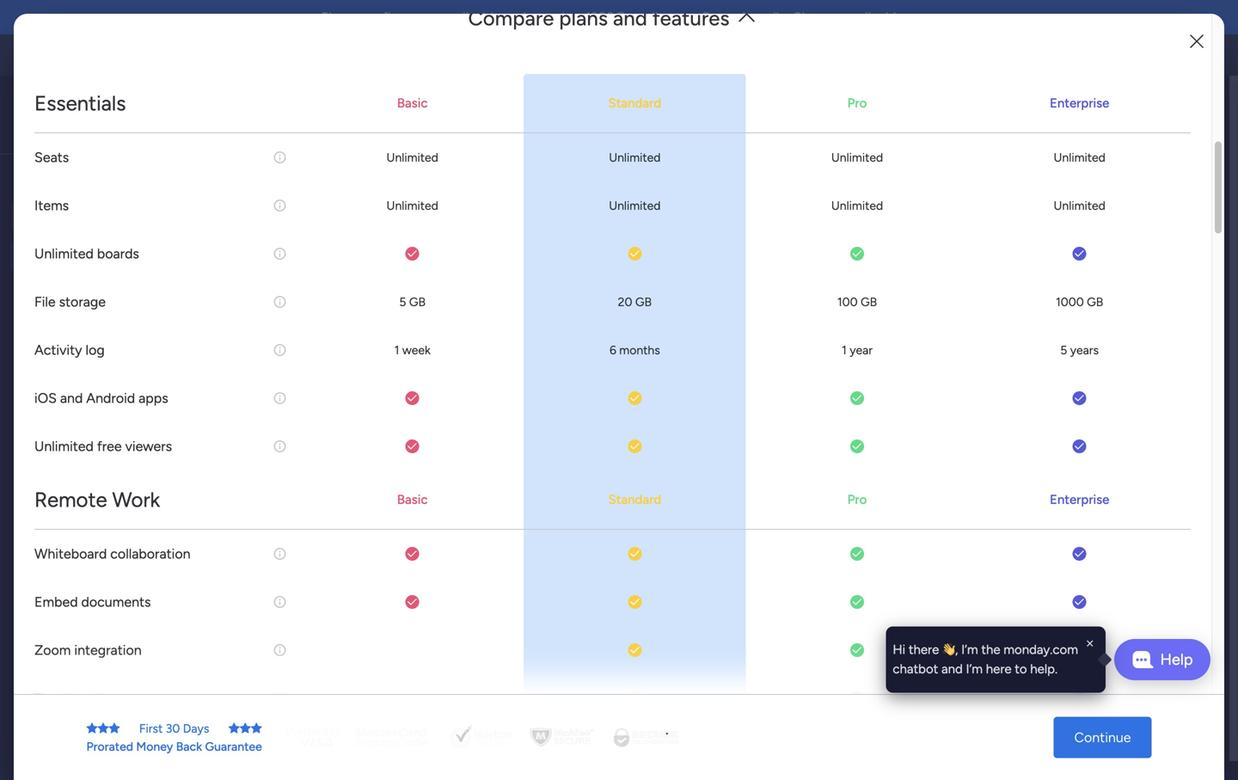 Task type: describe. For each thing, give the bounding box(es) containing it.
to for previous
[[960, 683, 973, 698]]

boards inside quick switch between boards
[[984, 230, 1021, 244]]

due for 2nd the due date field from the bottom of the page
[[837, 299, 859, 313]]

embed
[[34, 594, 78, 611]]

add
[[294, 716, 316, 731]]

features
[[653, 6, 730, 31]]

compare
[[468, 6, 554, 31]]

navigate right
[[909, 601, 989, 615]]

gb for 20 gb
[[636, 295, 652, 309]]

whiteboard
[[34, 546, 107, 562]]

cheat
[[1054, 103, 1096, 121]]

1 for 1 year
[[842, 343, 847, 358]]

ssl encrypted image
[[603, 725, 689, 751]]

embed documents
[[34, 594, 151, 611]]

this
[[1026, 126, 1046, 141]]

howard image
[[1191, 41, 1218, 69]]

previous
[[976, 683, 1022, 698]]

basic for remote work
[[397, 492, 428, 508]]

working
[[708, 339, 753, 353]]

sheet
[[1100, 103, 1139, 121]]

v2 shortcuts up image
[[1165, 515, 1185, 535]]

1 horizontal spatial first
[[308, 89, 357, 127]]

manage
[[263, 130, 306, 145]]

21
[[868, 339, 879, 353]]

Search field
[[384, 202, 436, 226]]

1 date from the top
[[862, 299, 886, 313]]

my up manage in the top left of the page
[[262, 89, 301, 127]]

5 gb
[[400, 295, 426, 309]]

ben.nelson1980@gmail.com
[[524, 9, 687, 25]]

mastercard secure code image
[[350, 725, 436, 751]]

file
[[34, 294, 56, 310]]

navigate up
[[909, 518, 976, 533]]

1 owner field from the top
[[622, 296, 666, 315]]

assign
[[418, 130, 454, 145]]

task
[[296, 207, 319, 222]]

1 due date field from the top
[[833, 296, 890, 315]]

button padding image
[[1189, 33, 1206, 50]]

automate
[[1094, 161, 1148, 176]]

documents
[[81, 594, 151, 611]]

the
[[982, 642, 1001, 658]]

3 star image from the left
[[240, 723, 251, 735]]

6 months
[[610, 343, 661, 358]]

shortcuts
[[981, 103, 1051, 121]]

to inside hi there 👋,  i'm the monday.com chatbot and i'm here to help.
[[1015, 662, 1028, 677]]

chat bot icon image
[[1133, 651, 1154, 668]]

sort button
[[612, 200, 673, 228]]

keyboard shortcuts cheat sheet
[[909, 103, 1139, 121]]

norton secured image
[[443, 725, 520, 751]]

my inside button
[[38, 122, 54, 137]]

100
[[838, 295, 858, 309]]

change
[[793, 9, 838, 25]]

5 for 5 years
[[1061, 343, 1068, 358]]

any
[[309, 130, 328, 145]]

to open this menu
[[982, 126, 1079, 141]]

due for 2nd the due date field from the top of the page
[[837, 594, 859, 609]]

on
[[756, 339, 769, 353]]

stuck
[[728, 434, 759, 449]]

arrow down image
[[586, 204, 607, 225]]

timeline view
[[34, 691, 118, 707]]

timelines
[[521, 130, 570, 145]]

1 for 1 week
[[395, 343, 400, 358]]

between
[[1054, 212, 1102, 226]]

seats
[[34, 149, 69, 166]]

gb for 5 gb
[[409, 295, 426, 309]]

new
[[319, 716, 342, 731]]

hi there 👋,  i'm the monday.com chatbot and i'm here to help.
[[893, 642, 1079, 677]]

autopilot image
[[1072, 157, 1087, 179]]

owners,
[[457, 130, 499, 145]]

standard for remote work
[[609, 492, 662, 508]]

switch
[[1016, 212, 1051, 226]]

there
[[909, 642, 940, 658]]

nov for nov 22
[[844, 386, 864, 400]]

file storage
[[34, 294, 106, 310]]

status for due date
[[727, 299, 762, 313]]

my work
[[38, 122, 84, 137]]

unlimited free viewers
[[34, 439, 172, 455]]

please
[[321, 9, 358, 25]]

essentials
[[34, 91, 126, 116]]

integration
[[74, 642, 142, 659]]

dapulse x slim image
[[1205, 80, 1215, 97]]

see more
[[785, 129, 836, 144]]

open
[[996, 126, 1024, 141]]

1000 gb
[[1056, 295, 1104, 309]]

and inside button
[[613, 6, 648, 31]]

verified by visa image
[[283, 725, 343, 751]]

email for change email address
[[841, 9, 872, 25]]

log
[[86, 342, 105, 359]]

20
[[618, 295, 633, 309]]

23
[[867, 434, 880, 448]]

address:
[[472, 9, 520, 25]]

keyboard
[[909, 103, 977, 121]]

1 horizontal spatial your
[[705, 130, 729, 145]]

20 gb
[[618, 295, 652, 309]]

pro for essentials
[[848, 95, 868, 111]]

and inside hi there 👋,  i'm the monday.com chatbot and i'm here to help.
[[942, 662, 963, 677]]

v2 shortcuts tab image
[[1165, 639, 1185, 659]]

zoom
[[34, 642, 71, 659]]

email for resend email
[[749, 9, 779, 25]]

year
[[850, 343, 873, 358]]

2 star image from the left
[[229, 723, 240, 735]]

new task button
[[261, 200, 326, 228]]

22
[[867, 386, 880, 400]]

1 star image from the left
[[98, 723, 109, 735]]

cell for navigate to next cell
[[1005, 642, 1026, 656]]

1 of from the left
[[359, 130, 370, 145]]

ios
[[34, 390, 57, 407]]

prorated money back guarantee
[[86, 739, 262, 754]]

1 horizontal spatial my first board
[[262, 89, 446, 127]]

change email address link
[[793, 9, 920, 25]]

set
[[501, 130, 518, 145]]

where
[[669, 130, 702, 145]]

back
[[176, 739, 202, 754]]

cell for navigate to previous cell
[[1025, 683, 1045, 698]]

address
[[875, 9, 920, 25]]

1 year
[[842, 343, 873, 358]]

5 for 5 gb
[[400, 295, 406, 309]]

please confirm your email address: ben.nelson1980@gmail.com
[[321, 9, 687, 25]]

unlimited boards
[[34, 246, 139, 262]]



Task type: locate. For each thing, give the bounding box(es) containing it.
right
[[960, 601, 989, 615]]

1 vertical spatial nov
[[844, 386, 864, 400]]

money
[[136, 739, 173, 754]]

My first board field
[[257, 89, 451, 127]]

my inside list box
[[40, 248, 57, 263]]

1 gb from the left
[[409, 295, 426, 309]]

2 1 from the left
[[842, 343, 847, 358]]

2 star image from the left
[[109, 723, 120, 735]]

hi
[[893, 642, 906, 658]]

1 vertical spatial help button
[[1093, 731, 1153, 760]]

4 star image from the left
[[251, 723, 262, 735]]

1 vertical spatial owner field
[[622, 592, 666, 611]]

i'm up navigate to previous cell
[[967, 662, 983, 677]]

6
[[610, 343, 617, 358]]

my first board inside list box
[[40, 248, 116, 263]]

5 left the years
[[1061, 343, 1068, 358]]

1 left year
[[842, 343, 847, 358]]

remote work
[[34, 488, 160, 513]]

cell
[[1005, 642, 1026, 656], [1025, 683, 1045, 698]]

gb up week
[[409, 295, 426, 309]]

enterprise for essentials
[[1050, 95, 1110, 111]]

my up file
[[40, 248, 57, 263]]

0 horizontal spatial help
[[1107, 736, 1138, 754]]

1 vertical spatial 5
[[1061, 343, 1068, 358]]

option
[[0, 240, 219, 243]]

👋,
[[943, 642, 959, 658]]

status field for due date
[[722, 296, 766, 315]]

free
[[97, 439, 122, 455]]

change email address
[[793, 9, 920, 25]]

it
[[772, 339, 780, 353]]

4 gb from the left
[[1088, 295, 1104, 309]]

manage any type of project. assign owners, set timelines and keep track of where your project stands.
[[263, 130, 812, 145]]

0 vertical spatial due date field
[[833, 296, 890, 315]]

monday.com
[[1004, 642, 1079, 658]]

Due date field
[[833, 296, 890, 315], [833, 592, 890, 611]]

1 vertical spatial i'm
[[967, 662, 983, 677]]

navigate for navigate to previous cell
[[909, 683, 957, 698]]

0 vertical spatial first
[[308, 89, 357, 127]]

apps
[[139, 390, 168, 407]]

Status field
[[722, 296, 766, 315], [722, 592, 766, 611]]

and right ios
[[60, 390, 83, 407]]

remote
[[34, 488, 107, 513]]

2 vertical spatial nov
[[844, 434, 864, 448]]

2 due from the top
[[837, 594, 859, 609]]

gb right 20
[[636, 295, 652, 309]]

timeline
[[34, 691, 86, 707]]

activity log
[[34, 342, 105, 359]]

android
[[86, 390, 135, 407]]

working on it
[[708, 339, 780, 353]]

1 to from the top
[[960, 642, 973, 656]]

2 pro from the top
[[848, 492, 868, 508]]

navigate for navigate up
[[909, 518, 957, 533]]

date left 'navigate right'
[[862, 594, 886, 609]]

1 vertical spatial status field
[[722, 592, 766, 611]]

0 vertical spatial help
[[1161, 650, 1194, 669]]

2 status field from the top
[[722, 592, 766, 611]]

3 navigate from the top
[[909, 642, 957, 656]]

0 horizontal spatial of
[[359, 130, 370, 145]]

star image
[[98, 723, 109, 735], [109, 723, 120, 735]]

see
[[785, 129, 805, 144]]

quick
[[984, 212, 1013, 226]]

first down search in workspace field
[[60, 248, 81, 263]]

1 enterprise from the top
[[1050, 95, 1110, 111]]

menu
[[1049, 126, 1079, 141]]

status for owner
[[727, 594, 762, 609]]

2 basic from the top
[[397, 492, 428, 508]]

5 up 1 week
[[400, 295, 406, 309]]

first
[[139, 721, 163, 736]]

dialog
[[886, 627, 1106, 693]]

0 vertical spatial 5
[[400, 295, 406, 309]]

to right here
[[1015, 662, 1028, 677]]

1 due from the top
[[837, 299, 859, 313]]

30
[[166, 721, 180, 736]]

0 horizontal spatial board
[[84, 248, 116, 263]]

0 vertical spatial my first board
[[262, 89, 446, 127]]

1 vertical spatial enterprise
[[1050, 492, 1110, 508]]

gb for 100 gb
[[861, 295, 878, 309]]

4 navigate from the top
[[909, 683, 957, 698]]

your
[[410, 9, 435, 25], [705, 130, 729, 145]]

0 vertical spatial enterprise
[[1050, 95, 1110, 111]]

and left "keep"
[[573, 130, 593, 145]]

here
[[987, 662, 1012, 677]]

0 vertical spatial owner field
[[622, 296, 666, 315]]

1 horizontal spatial email
[[749, 9, 779, 25]]

enterprise
[[1050, 95, 1110, 111], [1050, 492, 1110, 508]]

0 vertical spatial due date
[[837, 299, 886, 313]]

0 vertical spatial date
[[862, 299, 886, 313]]

board up project.
[[364, 89, 446, 127]]

boards
[[984, 230, 1021, 244], [97, 246, 139, 262]]

enterprise for remote work
[[1050, 492, 1110, 508]]

0 horizontal spatial boards
[[97, 246, 139, 262]]

2 status from the top
[[727, 594, 762, 609]]

1 horizontal spatial 1
[[842, 343, 847, 358]]

resend email link
[[703, 9, 779, 25]]

1 week
[[395, 343, 431, 358]]

items
[[34, 198, 69, 214]]

first inside my first board list box
[[60, 248, 81, 263]]

pro for remote work
[[848, 492, 868, 508]]

1 vertical spatial owner
[[626, 594, 662, 609]]

v2 shortcuts question mark image
[[955, 124, 975, 144]]

date right 100
[[862, 299, 886, 313]]

add new group
[[294, 716, 377, 731]]

1 vertical spatial due
[[837, 594, 859, 609]]

0 vertical spatial owner
[[626, 299, 662, 313]]

my
[[262, 89, 301, 127], [38, 122, 54, 137], [40, 248, 57, 263]]

100 gb
[[838, 295, 878, 309]]

1 horizontal spatial help
[[1161, 650, 1194, 669]]

continue
[[1075, 730, 1132, 746]]

0 vertical spatial help button
[[1115, 639, 1211, 681]]

0 vertical spatial to
[[982, 126, 993, 141]]

new
[[268, 207, 293, 222]]

nov left 23
[[844, 434, 864, 448]]

1 vertical spatial first
[[60, 248, 81, 263]]

1
[[395, 343, 400, 358], [842, 343, 847, 358]]

0 horizontal spatial 1
[[395, 343, 400, 358]]

nov
[[844, 339, 865, 353], [844, 386, 864, 400], [844, 434, 864, 448]]

0 vertical spatial standard
[[609, 95, 662, 111]]

1 horizontal spatial to
[[1015, 662, 1028, 677]]

to left previous
[[960, 683, 973, 698]]

3 gb from the left
[[861, 295, 878, 309]]

email right change
[[841, 9, 872, 25]]

1 vertical spatial due date field
[[833, 592, 890, 611]]

to left "open"
[[982, 126, 993, 141]]

1 vertical spatial to
[[1015, 662, 1028, 677]]

1 vertical spatial status
[[727, 594, 762, 609]]

0 vertical spatial boards
[[984, 230, 1021, 244]]

board activity image
[[1050, 98, 1070, 119]]

home
[[40, 92, 72, 107]]

1 left week
[[395, 343, 400, 358]]

2 due date field from the top
[[833, 592, 890, 611]]

0 vertical spatial pro
[[848, 95, 868, 111]]

navigate to next cell
[[909, 642, 1026, 656]]

to right 👋,
[[960, 642, 973, 656]]

navigate left the up
[[909, 518, 957, 533]]

0 vertical spatial status field
[[722, 296, 766, 315]]

navigate to previous cell
[[909, 683, 1045, 698]]

2 owner from the top
[[626, 594, 662, 609]]

1 vertical spatial my first board
[[40, 248, 116, 263]]

1 vertical spatial cell
[[1025, 683, 1045, 698]]

email left address:
[[438, 9, 469, 25]]

stands.
[[774, 130, 812, 145]]

1 vertical spatial help
[[1107, 736, 1138, 754]]

2 gb from the left
[[636, 295, 652, 309]]

5 years
[[1061, 343, 1100, 358]]

1 horizontal spatial 5
[[1061, 343, 1068, 358]]

nov left 22
[[844, 386, 864, 400]]

next
[[976, 642, 1002, 656]]

status field for owner
[[722, 592, 766, 611]]

1 vertical spatial standard
[[609, 492, 662, 508]]

new task
[[268, 207, 319, 222]]

2 owner field from the top
[[622, 592, 666, 611]]

mcafee secure image
[[527, 725, 596, 751]]

navigate left right
[[909, 601, 957, 615]]

my left work
[[38, 122, 54, 137]]

cell right the
[[1005, 642, 1026, 656]]

activity
[[34, 342, 82, 359]]

nov left 21
[[844, 339, 865, 353]]

gb for 1000 gb
[[1088, 295, 1104, 309]]

1 pro from the top
[[848, 95, 868, 111]]

standard for essentials
[[609, 95, 662, 111]]

first 30 days
[[139, 721, 209, 736]]

due
[[837, 299, 859, 313], [837, 594, 859, 609]]

0 horizontal spatial email
[[438, 9, 469, 25]]

1 vertical spatial your
[[705, 130, 729, 145]]

0 vertical spatial your
[[410, 9, 435, 25]]

1 vertical spatial due date
[[837, 594, 886, 609]]

1 horizontal spatial of
[[655, 130, 666, 145]]

week
[[403, 343, 431, 358]]

1 horizontal spatial boards
[[984, 230, 1021, 244]]

0 vertical spatial nov
[[844, 339, 865, 353]]

2 to from the top
[[960, 683, 973, 698]]

i'm right 👋,
[[962, 642, 979, 658]]

home button
[[10, 86, 185, 114]]

navigate for navigate to next cell
[[909, 642, 957, 656]]

1 email from the left
[[438, 9, 469, 25]]

owner
[[626, 299, 662, 313], [626, 594, 662, 609]]

boards down quick
[[984, 230, 1021, 244]]

work
[[112, 488, 160, 513]]

quick switch between boards
[[984, 212, 1102, 244]]

v2 shortcuts tab image
[[1165, 681, 1185, 700]]

1 navigate from the top
[[909, 518, 957, 533]]

of right track
[[655, 130, 666, 145]]

due date
[[837, 299, 886, 313], [837, 594, 886, 609]]

2 enterprise from the top
[[1050, 492, 1110, 508]]

days
[[183, 721, 209, 736]]

2 of from the left
[[655, 130, 666, 145]]

gb right 100
[[861, 295, 878, 309]]

1 horizontal spatial board
[[364, 89, 446, 127]]

0 vertical spatial i'm
[[962, 642, 979, 658]]

nov for nov 23
[[844, 434, 864, 448]]

my first board
[[262, 89, 446, 127], [40, 248, 116, 263]]

navigate for navigate right
[[909, 601, 957, 615]]

dialog containing hi there 👋,  i'm the monday.com
[[886, 627, 1106, 693]]

cell down 'help.'
[[1025, 683, 1045, 698]]

boards down search in workspace field
[[97, 246, 139, 262]]

1 vertical spatial to
[[960, 683, 973, 698]]

my first board list box
[[0, 237, 219, 502]]

1 status field from the top
[[722, 296, 766, 315]]

0 vertical spatial status
[[727, 299, 762, 313]]

0 vertical spatial cell
[[1005, 642, 1026, 656]]

months
[[620, 343, 661, 358]]

your right 'where'
[[705, 130, 729, 145]]

resend email
[[703, 9, 779, 25]]

navigate down chatbot
[[909, 683, 957, 698]]

1 vertical spatial basic
[[397, 492, 428, 508]]

2 navigate from the top
[[909, 601, 957, 615]]

board inside list box
[[84, 248, 116, 263]]

1 1 from the left
[[395, 343, 400, 358]]

whiteboard collaboration
[[34, 546, 191, 562]]

basic for essentials
[[397, 95, 428, 111]]

nov 23
[[844, 434, 880, 448]]

and right plans
[[613, 6, 648, 31]]

my first board up the type
[[262, 89, 446, 127]]

my first board down search in workspace field
[[40, 248, 116, 263]]

your right the confirm
[[410, 9, 435, 25]]

of
[[359, 130, 370, 145], [655, 130, 666, 145]]

date
[[862, 299, 886, 313], [862, 594, 886, 609]]

years
[[1071, 343, 1100, 358]]

1 vertical spatial pro
[[848, 492, 868, 508]]

0 vertical spatial board
[[364, 89, 446, 127]]

1 status from the top
[[727, 299, 762, 313]]

Owner field
[[622, 296, 666, 315], [622, 592, 666, 611]]

type
[[331, 130, 356, 145]]

of right the type
[[359, 130, 370, 145]]

2 horizontal spatial email
[[841, 9, 872, 25]]

nov for nov 21
[[844, 339, 865, 353]]

1 basic from the top
[[397, 95, 428, 111]]

1 standard from the top
[[609, 95, 662, 111]]

email right resend
[[749, 9, 779, 25]]

2 email from the left
[[749, 9, 779, 25]]

plans
[[559, 6, 608, 31]]

to
[[960, 642, 973, 656], [960, 683, 973, 698]]

gb right 1000
[[1088, 295, 1104, 309]]

first up the type
[[308, 89, 357, 127]]

Search in workspace field
[[36, 206, 144, 226]]

add new group button
[[262, 710, 385, 737]]

compare plans and features button
[[455, 1, 771, 35]]

3 email from the left
[[841, 9, 872, 25]]

standard
[[609, 95, 662, 111], [609, 492, 662, 508]]

1 owner from the top
[[626, 299, 662, 313]]

2 standard from the top
[[609, 492, 662, 508]]

1 vertical spatial date
[[862, 594, 886, 609]]

1 vertical spatial board
[[84, 248, 116, 263]]

0 vertical spatial due
[[837, 299, 859, 313]]

board down search in workspace field
[[84, 248, 116, 263]]

0 horizontal spatial your
[[410, 9, 435, 25]]

to for next
[[960, 642, 973, 656]]

0 horizontal spatial first
[[60, 248, 81, 263]]

star image
[[86, 723, 98, 735], [229, 723, 240, 735], [240, 723, 251, 735], [251, 723, 262, 735]]

and down 👋,
[[942, 662, 963, 677]]

0 vertical spatial basic
[[397, 95, 428, 111]]

view
[[89, 691, 118, 707]]

resend
[[703, 9, 746, 25]]

0 vertical spatial to
[[960, 642, 973, 656]]

1 star image from the left
[[86, 723, 98, 735]]

0 horizontal spatial 5
[[400, 295, 406, 309]]

0 horizontal spatial to
[[982, 126, 993, 141]]

1 vertical spatial boards
[[97, 246, 139, 262]]

2 date from the top
[[862, 594, 886, 609]]

0 horizontal spatial my first board
[[40, 248, 116, 263]]

1 due date from the top
[[837, 299, 886, 313]]

zoom integration
[[34, 642, 142, 659]]

help button
[[1115, 639, 1211, 681], [1093, 731, 1153, 760]]

2 due date from the top
[[837, 594, 886, 609]]

navigate up chatbot
[[909, 642, 957, 656]]



Task type: vqa. For each thing, say whether or not it's contained in the screenshot.


